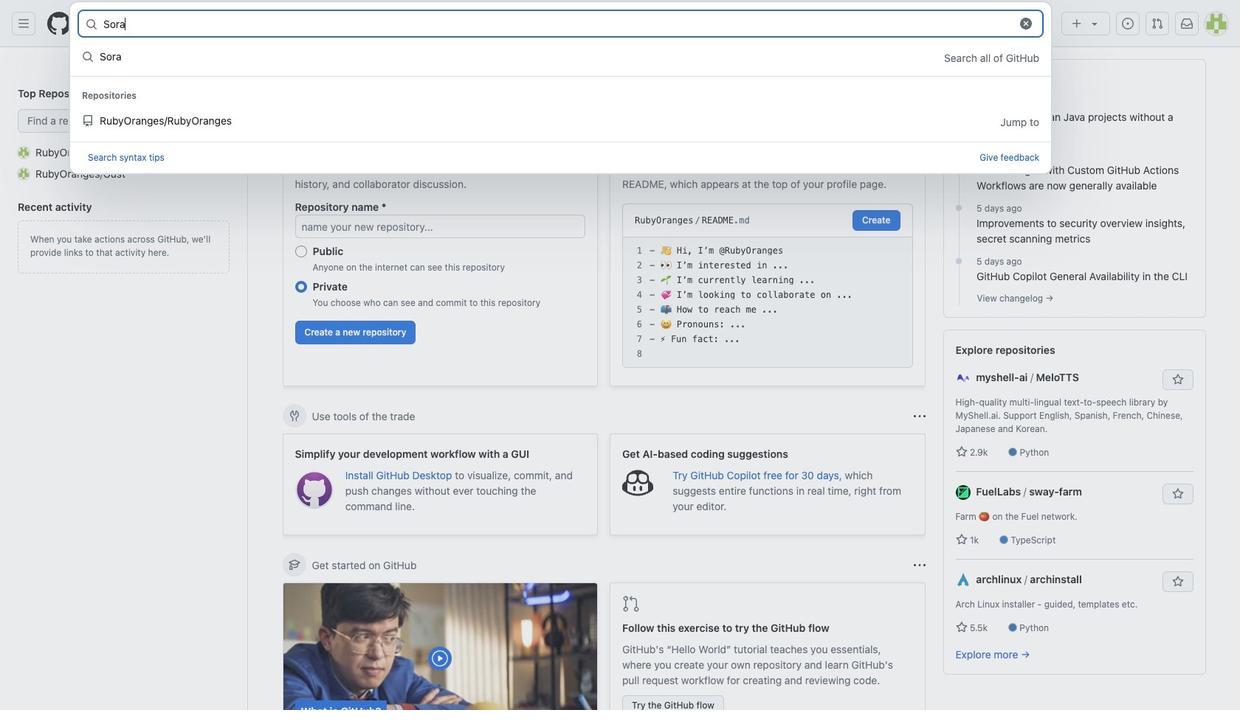 Task type: vqa. For each thing, say whether or not it's contained in the screenshot.
dot fill image
yes



Task type: locate. For each thing, give the bounding box(es) containing it.
star image
[[956, 534, 967, 546]]

0 vertical spatial star this repository image
[[1172, 489, 1184, 500]]

filter image
[[852, 66, 864, 78]]

what is github? element
[[282, 583, 598, 711]]

None text field
[[103, 12, 1010, 35]]

explore repositories navigation
[[943, 330, 1206, 675]]

tools image
[[288, 410, 300, 422]]

star this repository image for the @fuellabs profile image
[[1172, 489, 1184, 500]]

1 star image from the top
[[956, 447, 967, 458]]

2 star this repository image from the top
[[1172, 576, 1184, 588]]

git pull request image
[[1151, 18, 1163, 30], [622, 596, 640, 613]]

1 vertical spatial git pull request image
[[622, 596, 640, 613]]

0 vertical spatial git pull request image
[[1151, 18, 1163, 30]]

star image down @archlinux profile image
[[956, 622, 967, 634]]

0 horizontal spatial git pull request image
[[622, 596, 640, 613]]

homepage image
[[47, 12, 71, 35]]

1 vertical spatial star this repository image
[[1172, 576, 1184, 588]]

explore element
[[943, 59, 1206, 711]]

notifications image
[[1181, 18, 1193, 30]]

star image
[[956, 447, 967, 458], [956, 622, 967, 634]]

git pull request image inside try the github flow element
[[622, 596, 640, 613]]

try the github flow element
[[610, 583, 925, 711]]

why am i seeing this? image
[[913, 411, 925, 423]]

None submit
[[853, 210, 900, 231]]

issue opened image
[[1122, 18, 1134, 30]]

1 vertical spatial star image
[[956, 622, 967, 634]]

start a new repository element
[[282, 127, 598, 387]]

what is github? image
[[283, 584, 597, 711]]

star image up the @fuellabs profile image
[[956, 447, 967, 458]]

2 star image from the top
[[956, 622, 967, 634]]

plus image
[[1071, 18, 1083, 30]]

star image for @archlinux profile image
[[956, 622, 967, 634]]

none submit inside the introduce yourself with a profile readme element
[[853, 210, 900, 231]]

mortar board image
[[288, 559, 300, 571]]

star this repository image
[[1172, 489, 1184, 500], [1172, 576, 1184, 588]]

1 vertical spatial dot fill image
[[953, 202, 965, 214]]

None radio
[[295, 246, 307, 258], [295, 281, 307, 293], [295, 246, 307, 258], [295, 281, 307, 293]]

Find a repository… text field
[[18, 109, 230, 133]]

2 vertical spatial dot fill image
[[953, 255, 965, 267]]

dialog
[[69, 1, 1052, 174]]

0 vertical spatial star image
[[956, 447, 967, 458]]

dot fill image
[[953, 149, 965, 161], [953, 202, 965, 214], [953, 255, 965, 267]]

3 dot fill image from the top
[[953, 255, 965, 267]]

0 vertical spatial dot fill image
[[953, 149, 965, 161]]

simplify your development workflow with a gui element
[[282, 434, 598, 536]]

1 star this repository image from the top
[[1172, 489, 1184, 500]]

triangle down image
[[1089, 18, 1101, 30]]



Task type: describe. For each thing, give the bounding box(es) containing it.
star image for @myshell-ai profile image
[[956, 447, 967, 458]]

1 dot fill image from the top
[[953, 149, 965, 161]]

command palette image
[[1025, 18, 1037, 30]]

Top Repositories search field
[[18, 109, 230, 133]]

2 dot fill image from the top
[[953, 202, 965, 214]]

@archlinux profile image
[[956, 574, 970, 589]]

star this repository image for @archlinux profile image
[[1172, 576, 1184, 588]]

1 horizontal spatial git pull request image
[[1151, 18, 1163, 30]]

introduce yourself with a profile readme element
[[610, 127, 925, 387]]

github desktop image
[[295, 471, 333, 509]]

suggestions list box
[[70, 39, 1051, 141]]

gust image
[[18, 168, 30, 180]]

rubyoranges image
[[18, 147, 30, 158]]

why am i seeing this? image
[[913, 560, 925, 572]]

play image
[[431, 650, 449, 668]]

get ai-based coding suggestions element
[[610, 434, 925, 536]]

@fuellabs profile image
[[956, 486, 970, 501]]

name your new repository... text field
[[295, 215, 585, 238]]

@myshell-ai profile image
[[956, 372, 970, 386]]

star this repository image
[[1172, 374, 1184, 386]]



